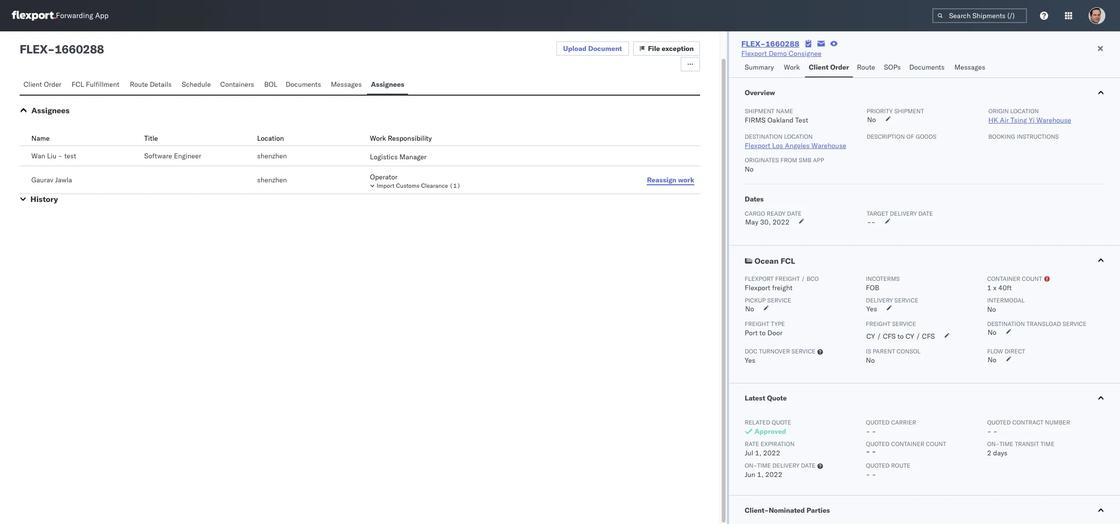 Task type: vqa. For each thing, say whether or not it's contained in the screenshot.
confirm pickup from los angeles, ca button
no



Task type: describe. For each thing, give the bounding box(es) containing it.
flexport up pickup
[[745, 283, 771, 292]]

freight type port to door
[[745, 320, 786, 337]]

1, inside "quoted contract number - - rate expiration jul 1, 2022"
[[755, 449, 762, 457]]

quoted for quoted carrier - -
[[866, 419, 890, 426]]

carrier
[[892, 419, 917, 426]]

import customs clearance                (1) button
[[370, 182, 629, 190]]

0 horizontal spatial delivery
[[773, 462, 800, 469]]

service
[[893, 320, 917, 328]]

flow direct
[[988, 348, 1026, 355]]

history button
[[30, 194, 58, 204]]

bol
[[264, 80, 278, 89]]

priority shipment
[[867, 107, 925, 115]]

flex-
[[742, 39, 766, 49]]

0 horizontal spatial app
[[95, 11, 109, 20]]

quoted route - -
[[866, 462, 911, 479]]

destination for service
[[988, 320, 1026, 328]]

flexport demo consignee
[[742, 49, 822, 58]]

oakland
[[768, 116, 794, 125]]

pickup service
[[745, 297, 792, 304]]

latest
[[745, 394, 766, 403]]

work button
[[780, 58, 805, 77]]

logistics manager
[[370, 152, 427, 161]]

parties
[[807, 506, 831, 515]]

1 vertical spatial name
[[31, 134, 50, 143]]

2022 for 1,
[[766, 470, 783, 479]]

dates
[[745, 195, 764, 203]]

0 horizontal spatial client order
[[24, 80, 61, 89]]

2 cfs from the left
[[923, 332, 935, 341]]

shipment name firms oakland test
[[745, 107, 809, 125]]

fulfillment
[[86, 80, 119, 89]]

flexport. image
[[12, 11, 56, 21]]

1 horizontal spatial client order button
[[805, 58, 854, 77]]

0 horizontal spatial 1660288
[[55, 42, 104, 56]]

hk
[[989, 116, 999, 125]]

number
[[1046, 419, 1071, 426]]

flexport inside 'flexport demo consignee' link
[[742, 49, 767, 58]]

details
[[150, 80, 172, 89]]

jun
[[745, 470, 756, 479]]

work for work
[[784, 63, 800, 72]]

incoterms fob
[[866, 275, 900, 292]]

containers button
[[216, 76, 260, 95]]

to for door
[[760, 328, 766, 337]]

air
[[1001, 116, 1009, 125]]

consol
[[897, 348, 921, 355]]

expiration
[[761, 440, 795, 448]]

days
[[994, 449, 1008, 457]]

jawla
[[55, 176, 72, 184]]

0 horizontal spatial documents button
[[282, 76, 327, 95]]

warehouse inside the origin location hk air tsing yi warehouse
[[1037, 116, 1072, 125]]

1 horizontal spatial 1660288
[[766, 39, 800, 49]]

document
[[589, 44, 622, 53]]

originates
[[745, 156, 779, 164]]

no down priority
[[868, 115, 877, 124]]

Search Shipments (/) text field
[[933, 8, 1028, 23]]

summary
[[745, 63, 774, 72]]

1 horizontal spatial fcl
[[781, 256, 796, 266]]

x
[[994, 283, 997, 292]]

no inside originates from smb app no
[[745, 165, 754, 174]]

1 shenzhen from the top
[[257, 151, 287, 160]]

0 horizontal spatial messages
[[331, 80, 362, 89]]

1 cfs from the left
[[883, 332, 896, 341]]

parent
[[873, 348, 896, 355]]

history
[[30, 194, 58, 204]]

40ft
[[999, 283, 1012, 292]]

fcl fulfillment
[[72, 80, 119, 89]]

transit
[[1015, 440, 1040, 448]]

quote
[[772, 419, 792, 426]]

originates from smb app no
[[745, 156, 825, 174]]

origin
[[989, 107, 1009, 115]]

quoted for quoted container count - -
[[866, 440, 890, 448]]

los
[[773, 141, 784, 150]]

1 horizontal spatial delivery
[[890, 210, 918, 217]]

delivery service
[[866, 297, 919, 304]]

title
[[144, 134, 158, 143]]

flexport inside destination location flexport los angeles warehouse
[[745, 141, 771, 150]]

direct
[[1005, 348, 1026, 355]]

flexport freight / bco flexport freight
[[745, 275, 819, 292]]

route for route
[[857, 63, 876, 72]]

quoted contract number - - rate expiration jul 1, 2022
[[745, 419, 1071, 457]]

container count
[[988, 275, 1043, 282]]

upload
[[563, 44, 587, 53]]

2
[[988, 449, 992, 457]]

work responsibility
[[370, 134, 432, 143]]

1 horizontal spatial messages
[[955, 63, 986, 72]]

containers
[[220, 80, 254, 89]]

2022 inside "quoted contract number - - rate expiration jul 1, 2022"
[[764, 449, 781, 457]]

summary button
[[741, 58, 780, 77]]

destination for flexport
[[745, 133, 783, 140]]

flex
[[20, 42, 48, 56]]

1 x 40ft
[[988, 283, 1012, 292]]

route
[[892, 462, 911, 469]]

route details
[[130, 80, 172, 89]]

related quote
[[745, 419, 792, 426]]

quoted container count - -
[[866, 440, 947, 456]]

2 cy from the left
[[906, 332, 915, 341]]

0 vertical spatial client order
[[809, 63, 850, 72]]

hk air tsing yi warehouse link
[[989, 116, 1072, 125]]

service down flexport freight / bco flexport freight on the right bottom of the page
[[768, 297, 792, 304]]

date for may 30, 2022
[[788, 210, 802, 217]]

sops
[[885, 63, 901, 72]]

schedule
[[182, 80, 211, 89]]

flex - 1660288
[[20, 42, 104, 56]]

2 shenzhen from the top
[[257, 176, 287, 184]]

1 vertical spatial client
[[24, 80, 42, 89]]

flex-1660288 link
[[742, 39, 800, 49]]

ocean fcl
[[755, 256, 796, 266]]

test
[[64, 151, 76, 160]]

goods
[[916, 133, 937, 140]]

description
[[867, 133, 905, 140]]

location for tsing
[[1011, 107, 1040, 115]]

forwarding
[[56, 11, 93, 20]]

documents for the right the documents button
[[910, 63, 945, 72]]

latest quote
[[745, 394, 787, 403]]

order for the leftmost client order button
[[44, 80, 61, 89]]

app inside originates from smb app no
[[814, 156, 825, 164]]

route for route details
[[130, 80, 148, 89]]

consignee
[[789, 49, 822, 58]]

origin location hk air tsing yi warehouse
[[989, 107, 1072, 125]]

gaurav jawla
[[31, 176, 72, 184]]

name inside shipment name firms oakland test
[[777, 107, 794, 115]]

no down flow
[[988, 355, 997, 364]]

work for work responsibility
[[370, 134, 386, 143]]

fob
[[866, 283, 880, 292]]

quoted for quoted route - -
[[866, 462, 890, 469]]

instructions
[[1017, 133, 1060, 140]]

client-
[[745, 506, 769, 515]]

on- for on-time transit time 2 days
[[988, 440, 1000, 448]]

0 horizontal spatial messages button
[[327, 76, 367, 95]]

bco
[[807, 275, 819, 282]]

1 vertical spatial yes
[[745, 356, 756, 365]]

reassign work
[[647, 175, 695, 184]]

freight for freight service
[[866, 320, 891, 328]]

no inside intermodal no
[[988, 305, 997, 314]]

gaurav
[[31, 176, 53, 184]]

flex-1660288
[[742, 39, 800, 49]]

1 horizontal spatial yes
[[867, 304, 878, 313]]

1 vertical spatial assignees
[[31, 105, 70, 115]]

1 vertical spatial 1,
[[758, 470, 764, 479]]

is parent consol no
[[866, 348, 921, 365]]



Task type: locate. For each thing, give the bounding box(es) containing it.
1660288 down forwarding app
[[55, 42, 104, 56]]

app right 'smb'
[[814, 156, 825, 164]]

1 horizontal spatial assignees button
[[367, 76, 408, 95]]

client order button down consignee
[[805, 58, 854, 77]]

2 freight from the left
[[866, 320, 891, 328]]

(1)
[[450, 182, 461, 189]]

test
[[796, 116, 809, 125]]

no
[[868, 115, 877, 124], [745, 165, 754, 174], [746, 304, 755, 313], [988, 305, 997, 314], [988, 328, 997, 337], [988, 355, 997, 364], [866, 356, 875, 365]]

route left details
[[130, 80, 148, 89]]

customs
[[396, 182, 420, 189]]

0 horizontal spatial order
[[44, 80, 61, 89]]

count right the container
[[1023, 275, 1043, 282]]

route details button
[[126, 76, 178, 95]]

1 vertical spatial freight
[[773, 283, 793, 292]]

incoterms
[[866, 275, 900, 282]]

app right forwarding
[[95, 11, 109, 20]]

1 vertical spatial client order
[[24, 80, 61, 89]]

time
[[1000, 440, 1014, 448], [1041, 440, 1055, 448], [758, 462, 771, 469]]

date for --
[[919, 210, 934, 217]]

shipment
[[745, 107, 775, 115]]

flexport up originates on the right top of page
[[745, 141, 771, 150]]

client down consignee
[[809, 63, 829, 72]]

/ left bco
[[802, 275, 806, 282]]

yes down doc
[[745, 356, 756, 365]]

description of goods
[[867, 133, 937, 140]]

destination up los
[[745, 133, 783, 140]]

1 cy from the left
[[867, 332, 876, 341]]

freight inside freight type port to door
[[745, 320, 770, 328]]

may 30, 2022
[[746, 218, 790, 227]]

0 vertical spatial route
[[857, 63, 876, 72]]

1 horizontal spatial order
[[831, 63, 850, 72]]

1 vertical spatial work
[[370, 134, 386, 143]]

-
[[48, 42, 55, 56], [58, 151, 63, 160], [868, 218, 872, 227], [872, 218, 876, 227], [866, 427, 871, 436], [873, 427, 877, 436], [988, 427, 992, 436], [994, 427, 998, 436], [866, 447, 871, 456], [873, 447, 877, 456], [866, 470, 871, 479], [873, 470, 877, 479]]

no down originates on the right top of page
[[745, 165, 754, 174]]

documents button up overview button
[[906, 58, 951, 77]]

1 vertical spatial documents
[[286, 80, 321, 89]]

location up the hk air tsing yi warehouse link
[[1011, 107, 1040, 115]]

no up flow
[[988, 328, 997, 337]]

flow
[[988, 348, 1004, 355]]

route button
[[854, 58, 881, 77]]

freight down ocean fcl
[[776, 275, 800, 282]]

0 horizontal spatial documents
[[286, 80, 321, 89]]

/
[[802, 275, 806, 282], [877, 332, 882, 341], [917, 332, 921, 341]]

0 vertical spatial location
[[1011, 107, 1040, 115]]

0 horizontal spatial yes
[[745, 356, 756, 365]]

count inside quoted container count - -
[[926, 440, 947, 448]]

0 horizontal spatial assignees button
[[31, 105, 70, 115]]

import
[[377, 182, 395, 189]]

1, right jul
[[755, 449, 762, 457]]

location inside the origin location hk air tsing yi warehouse
[[1011, 107, 1040, 115]]

1 horizontal spatial name
[[777, 107, 794, 115]]

0 vertical spatial client
[[809, 63, 829, 72]]

0 horizontal spatial destination
[[745, 133, 783, 140]]

work up the logistics
[[370, 134, 386, 143]]

intermodal no
[[988, 297, 1025, 314]]

time right transit
[[1041, 440, 1055, 448]]

jul
[[745, 449, 754, 457]]

upload document
[[563, 44, 622, 53]]

location up angeles
[[785, 133, 813, 140]]

is
[[866, 348, 872, 355]]

on- inside the on-time transit time 2 days
[[988, 440, 1000, 448]]

2022 for 30,
[[773, 218, 790, 227]]

destination transload service
[[988, 320, 1087, 328]]

1 horizontal spatial assignees
[[371, 80, 405, 89]]

clearance
[[421, 182, 448, 189]]

work down 'flexport demo consignee' link
[[784, 63, 800, 72]]

quoted inside the quoted carrier - -
[[866, 419, 890, 426]]

client order button
[[805, 58, 854, 77], [20, 76, 68, 95]]

transload
[[1027, 320, 1062, 328]]

0 horizontal spatial /
[[802, 275, 806, 282]]

freight
[[745, 320, 770, 328], [866, 320, 891, 328]]

no inside is parent consol no
[[866, 356, 875, 365]]

1 horizontal spatial work
[[784, 63, 800, 72]]

nominated
[[769, 506, 805, 515]]

1 horizontal spatial /
[[877, 332, 882, 341]]

0 horizontal spatial client order button
[[20, 76, 68, 95]]

related
[[745, 419, 771, 426]]

2022 down expiration
[[764, 449, 781, 457]]

date
[[788, 210, 802, 217], [919, 210, 934, 217], [801, 462, 816, 469]]

quoted inside "quoted contract number - - rate expiration jul 1, 2022"
[[988, 419, 1011, 426]]

software
[[144, 151, 172, 160]]

0 vertical spatial warehouse
[[1037, 116, 1072, 125]]

0 vertical spatial fcl
[[72, 80, 84, 89]]

0 vertical spatial shenzhen
[[257, 151, 287, 160]]

to down service
[[898, 332, 904, 341]]

0 vertical spatial freight
[[776, 275, 800, 282]]

client order down flex
[[24, 80, 61, 89]]

freight up pickup service
[[773, 283, 793, 292]]

delivery down expiration
[[773, 462, 800, 469]]

quoted for quoted contract number - - rate expiration jul 1, 2022
[[988, 419, 1011, 426]]

documents right bol button
[[286, 80, 321, 89]]

work
[[679, 175, 695, 184]]

2022 down ready
[[773, 218, 790, 227]]

1 horizontal spatial to
[[898, 332, 904, 341]]

ocean fcl button
[[730, 246, 1121, 275]]

cy up is
[[867, 332, 876, 341]]

flexport down flex-
[[742, 49, 767, 58]]

shipment
[[895, 107, 925, 115]]

documents button right bol
[[282, 76, 327, 95]]

0 horizontal spatial location
[[785, 133, 813, 140]]

0 vertical spatial delivery
[[890, 210, 918, 217]]

0 vertical spatial assignees button
[[367, 76, 408, 95]]

1 horizontal spatial cy
[[906, 332, 915, 341]]

name up wan
[[31, 134, 50, 143]]

destination inside destination location flexport los angeles warehouse
[[745, 133, 783, 140]]

freight for freight type port to door
[[745, 320, 770, 328]]

1 horizontal spatial messages button
[[951, 58, 991, 77]]

yi
[[1029, 116, 1035, 125]]

1660288
[[766, 39, 800, 49], [55, 42, 104, 56]]

1 vertical spatial on-
[[745, 462, 758, 469]]

quoted left route
[[866, 462, 890, 469]]

cargo
[[745, 210, 766, 217]]

0 vertical spatial documents
[[910, 63, 945, 72]]

app
[[95, 11, 109, 20], [814, 156, 825, 164]]

client down flex
[[24, 80, 42, 89]]

delivery right target
[[890, 210, 918, 217]]

1 vertical spatial 2022
[[764, 449, 781, 457]]

date right ready
[[788, 210, 802, 217]]

1 vertical spatial location
[[785, 133, 813, 140]]

booking
[[989, 133, 1016, 140]]

quoted down the quoted carrier - -
[[866, 440, 890, 448]]

0 vertical spatial 2022
[[773, 218, 790, 227]]

to inside freight type port to door
[[760, 328, 766, 337]]

flexport
[[742, 49, 767, 58], [745, 141, 771, 150], [745, 275, 774, 282], [745, 283, 771, 292]]

count right container on the right
[[926, 440, 947, 448]]

location for angeles
[[785, 133, 813, 140]]

location inside destination location flexport los angeles warehouse
[[785, 133, 813, 140]]

2 horizontal spatial time
[[1041, 440, 1055, 448]]

name up oakland
[[777, 107, 794, 115]]

1, right jun
[[758, 470, 764, 479]]

file
[[648, 44, 660, 53]]

port
[[745, 328, 758, 337]]

reassign
[[647, 175, 677, 184]]

1660288 up the flexport demo consignee
[[766, 39, 800, 49]]

quoted left contract
[[988, 419, 1011, 426]]

1 horizontal spatial warehouse
[[1037, 116, 1072, 125]]

2022
[[773, 218, 790, 227], [764, 449, 781, 457], [766, 470, 783, 479]]

0 vertical spatial order
[[831, 63, 850, 72]]

1 horizontal spatial documents button
[[906, 58, 951, 77]]

2 horizontal spatial /
[[917, 332, 921, 341]]

1 horizontal spatial location
[[1011, 107, 1040, 115]]

service right turnover on the right of the page
[[792, 348, 816, 355]]

to for cy
[[898, 332, 904, 341]]

freight down delivery
[[866, 320, 891, 328]]

time up jun 1, 2022
[[758, 462, 771, 469]]

intermodal
[[988, 297, 1025, 304]]

0 vertical spatial app
[[95, 11, 109, 20]]

on- for on-time delivery date
[[745, 462, 758, 469]]

1 vertical spatial assignees button
[[31, 105, 70, 115]]

type
[[771, 320, 786, 328]]

1 horizontal spatial client
[[809, 63, 829, 72]]

file exception button
[[633, 41, 701, 56], [633, 41, 701, 56]]

date up ocean fcl button
[[919, 210, 934, 217]]

warehouse
[[1037, 116, 1072, 125], [812, 141, 847, 150]]

manager
[[400, 152, 427, 161]]

software engineer
[[144, 151, 201, 160]]

2022 down on-time delivery date
[[766, 470, 783, 479]]

cy down service
[[906, 332, 915, 341]]

door
[[768, 328, 783, 337]]

1 vertical spatial delivery
[[773, 462, 800, 469]]

1 vertical spatial shenzhen
[[257, 176, 287, 184]]

1,
[[755, 449, 762, 457], [758, 470, 764, 479]]

route inside the route button
[[857, 63, 876, 72]]

freight up port
[[745, 320, 770, 328]]

contract
[[1013, 419, 1044, 426]]

schedule button
[[178, 76, 216, 95]]

documents button
[[906, 58, 951, 77], [282, 76, 327, 95]]

time for on-time delivery date
[[758, 462, 771, 469]]

/ inside flexport freight / bco flexport freight
[[802, 275, 806, 282]]

client order down consignee
[[809, 63, 850, 72]]

location
[[257, 134, 284, 143]]

0 horizontal spatial time
[[758, 462, 771, 469]]

documents
[[910, 63, 945, 72], [286, 80, 321, 89]]

flexport down "ocean"
[[745, 275, 774, 282]]

quote
[[767, 394, 787, 403]]

0 vertical spatial count
[[1023, 275, 1043, 282]]

service up service
[[895, 297, 919, 304]]

0 vertical spatial messages
[[955, 63, 986, 72]]

quoted carrier - -
[[866, 419, 917, 436]]

warehouse right yi
[[1037, 116, 1072, 125]]

1 vertical spatial destination
[[988, 320, 1026, 328]]

cy
[[867, 332, 876, 341], [906, 332, 915, 341]]

1 horizontal spatial route
[[857, 63, 876, 72]]

1 vertical spatial app
[[814, 156, 825, 164]]

1 horizontal spatial freight
[[866, 320, 891, 328]]

client order
[[809, 63, 850, 72], [24, 80, 61, 89]]

yes down delivery
[[867, 304, 878, 313]]

1 horizontal spatial time
[[1000, 440, 1014, 448]]

0 vertical spatial yes
[[867, 304, 878, 313]]

time for on-time transit time 2 days
[[1000, 440, 1014, 448]]

pickup
[[745, 297, 766, 304]]

1 horizontal spatial app
[[814, 156, 825, 164]]

firms
[[745, 116, 766, 125]]

0 horizontal spatial on-
[[745, 462, 758, 469]]

from
[[781, 156, 798, 164]]

1 vertical spatial warehouse
[[812, 141, 847, 150]]

0 horizontal spatial work
[[370, 134, 386, 143]]

date up parties
[[801, 462, 816, 469]]

overview button
[[730, 78, 1121, 107]]

quoted inside the quoted route - -
[[866, 462, 890, 469]]

1 horizontal spatial cfs
[[923, 332, 935, 341]]

order down flex - 1660288
[[44, 80, 61, 89]]

1 vertical spatial route
[[130, 80, 148, 89]]

destination down intermodal no
[[988, 320, 1026, 328]]

warehouse right angeles
[[812, 141, 847, 150]]

fcl right "ocean"
[[781, 256, 796, 266]]

of
[[907, 133, 915, 140]]

delivery
[[890, 210, 918, 217], [773, 462, 800, 469]]

to right port
[[760, 328, 766, 337]]

no down is
[[866, 356, 875, 365]]

0 horizontal spatial fcl
[[72, 80, 84, 89]]

work
[[784, 63, 800, 72], [370, 134, 386, 143]]

0 horizontal spatial route
[[130, 80, 148, 89]]

doc turnover service
[[745, 348, 816, 355]]

fcl left fulfillment
[[72, 80, 84, 89]]

1 vertical spatial count
[[926, 440, 947, 448]]

freight service
[[866, 320, 917, 328]]

1 vertical spatial order
[[44, 80, 61, 89]]

no down pickup
[[746, 304, 755, 313]]

client-nominated parties
[[745, 506, 831, 515]]

order left the route button
[[831, 63, 850, 72]]

warehouse inside destination location flexport los angeles warehouse
[[812, 141, 847, 150]]

overview
[[745, 88, 776, 97]]

1 freight from the left
[[745, 320, 770, 328]]

sops button
[[881, 58, 906, 77]]

0 vertical spatial assignees
[[371, 80, 405, 89]]

service right transload
[[1063, 320, 1087, 328]]

1 vertical spatial fcl
[[781, 256, 796, 266]]

route inside route details 'button'
[[130, 80, 148, 89]]

0 horizontal spatial warehouse
[[812, 141, 847, 150]]

wan
[[31, 151, 45, 160]]

no down intermodal
[[988, 305, 997, 314]]

on- up jun
[[745, 462, 758, 469]]

client order button down flex
[[20, 76, 68, 95]]

/ up consol
[[917, 332, 921, 341]]

0 horizontal spatial name
[[31, 134, 50, 143]]

/ up parent at the right
[[877, 332, 882, 341]]

client
[[809, 63, 829, 72], [24, 80, 42, 89]]

documents for the left the documents button
[[286, 80, 321, 89]]

messages
[[955, 63, 986, 72], [331, 80, 362, 89]]

route left sops
[[857, 63, 876, 72]]

0 vertical spatial work
[[784, 63, 800, 72]]

0 horizontal spatial assignees
[[31, 105, 70, 115]]

ready
[[767, 210, 786, 217]]

route
[[857, 63, 876, 72], [130, 80, 148, 89]]

0 vertical spatial 1,
[[755, 449, 762, 457]]

2 vertical spatial 2022
[[766, 470, 783, 479]]

priority
[[867, 107, 893, 115]]

on- up 2
[[988, 440, 1000, 448]]

0 horizontal spatial cy
[[867, 332, 876, 341]]

order for the rightmost client order button
[[831, 63, 850, 72]]

1 horizontal spatial client order
[[809, 63, 850, 72]]

quoted left carrier
[[866, 419, 890, 426]]

work inside button
[[784, 63, 800, 72]]

0 vertical spatial name
[[777, 107, 794, 115]]

0 horizontal spatial cfs
[[883, 332, 896, 341]]

1 vertical spatial messages
[[331, 80, 362, 89]]

quoted inside quoted container count - -
[[866, 440, 890, 448]]

time up days
[[1000, 440, 1014, 448]]

documents up overview button
[[910, 63, 945, 72]]

1 horizontal spatial on-
[[988, 440, 1000, 448]]

0 horizontal spatial count
[[926, 440, 947, 448]]

0 vertical spatial on-
[[988, 440, 1000, 448]]

1 horizontal spatial documents
[[910, 63, 945, 72]]

0 horizontal spatial client
[[24, 80, 42, 89]]



